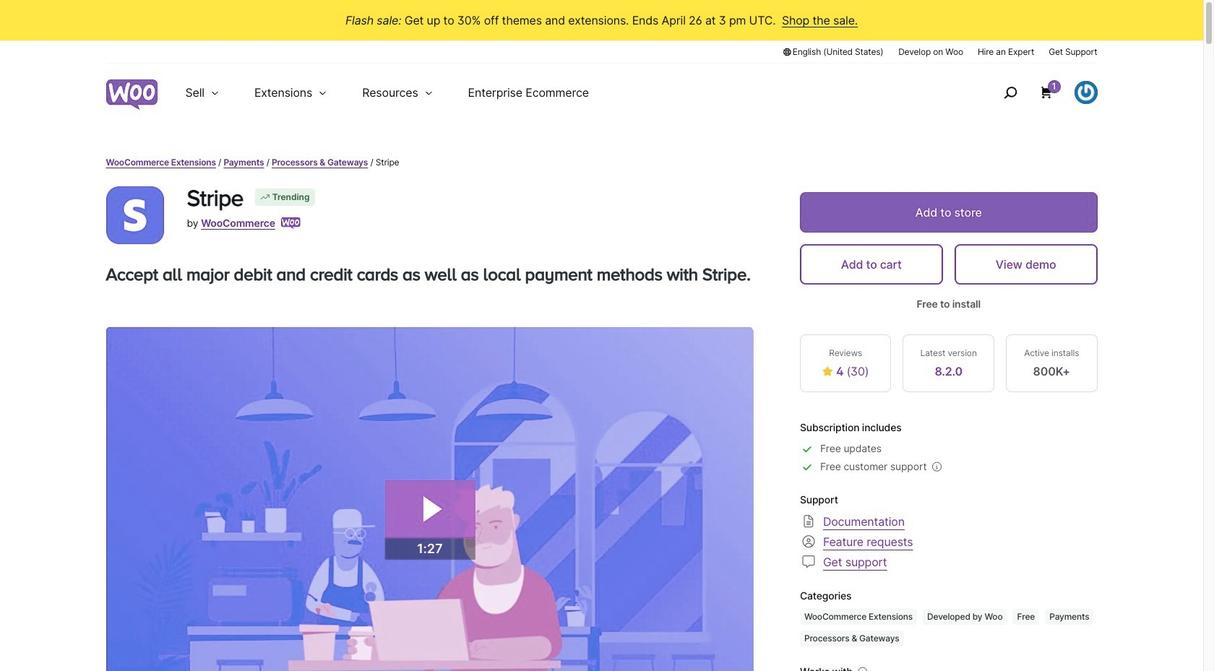 Task type: locate. For each thing, give the bounding box(es) containing it.
file lines image
[[800, 513, 817, 530]]

arrow trend up image
[[259, 192, 271, 203]]

open account menu image
[[1074, 81, 1097, 104]]

service navigation menu element
[[972, 69, 1097, 116]]

message image
[[800, 553, 817, 571]]

extra information image
[[930, 460, 944, 474]]

search image
[[998, 81, 1022, 104]]

developed by woocommerce image
[[281, 218, 301, 229]]



Task type: describe. For each thing, give the bounding box(es) containing it.
circle info image
[[855, 665, 870, 671]]

breadcrumb element
[[106, 156, 1097, 169]]

circle user image
[[800, 533, 817, 550]]

product icon image
[[106, 186, 164, 244]]



Task type: vqa. For each thing, say whether or not it's contained in the screenshot.
checkbox
no



